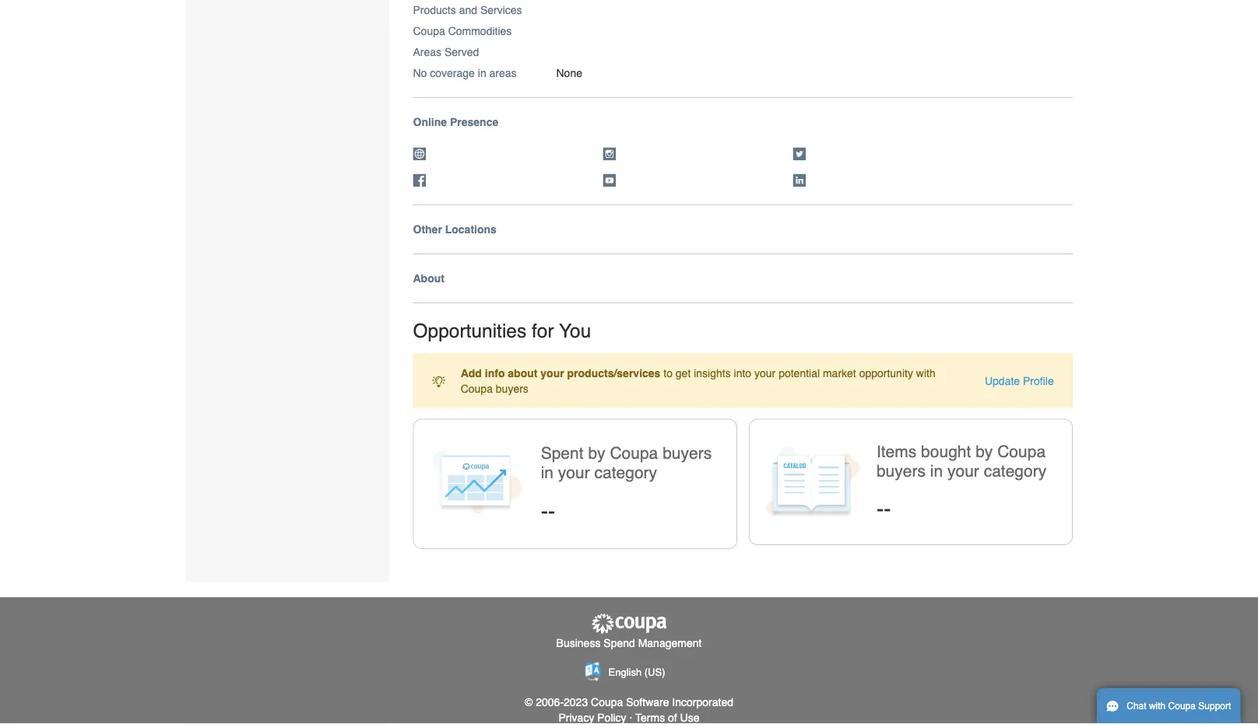 Task type: locate. For each thing, give the bounding box(es) containing it.
other locations
[[413, 224, 497, 236]]

opportunities for you
[[413, 320, 591, 342]]

items
[[877, 442, 917, 461]]

services
[[480, 4, 522, 16]]

to
[[664, 367, 673, 380]]

use
[[680, 712, 700, 725]]

0 horizontal spatial by
[[588, 444, 605, 463]]

your down spent
[[558, 464, 590, 483]]

0 horizontal spatial category
[[594, 464, 657, 483]]

buyers down to get insights into your potential market opportunity with coupa buyers
[[663, 444, 712, 463]]

buyers down items
[[877, 462, 926, 481]]

coupa
[[413, 25, 445, 37], [461, 383, 493, 395], [997, 442, 1046, 461], [610, 444, 658, 463], [591, 697, 623, 709], [1168, 701, 1196, 712]]

©
[[525, 697, 533, 709]]

your right into
[[754, 367, 776, 380]]

1 horizontal spatial in
[[541, 464, 554, 483]]

-- for buyers
[[877, 497, 891, 522]]

1 horizontal spatial --
[[877, 497, 891, 522]]

1 horizontal spatial with
[[1149, 701, 1166, 712]]

with right opportunity
[[916, 367, 936, 380]]

presence
[[450, 116, 498, 129]]

-- down items
[[877, 497, 891, 522]]

terms of use link
[[635, 712, 700, 725]]

for
[[532, 320, 554, 342]]

info
[[485, 367, 505, 380]]

served
[[445, 46, 479, 59]]

your inside to get insights into your potential market opportunity with coupa buyers
[[754, 367, 776, 380]]

privacy policy link
[[559, 712, 626, 725]]

get
[[676, 367, 691, 380]]

no
[[413, 67, 427, 80]]

by
[[976, 442, 993, 461], [588, 444, 605, 463]]

coupa down update profile on the right bottom of page
[[997, 442, 1046, 461]]

buyers
[[496, 383, 529, 395], [663, 444, 712, 463], [877, 462, 926, 481]]

coupa right spent
[[610, 444, 658, 463]]

commodities
[[448, 25, 512, 37]]

© 2006-2023 coupa software incorporated
[[525, 697, 733, 709]]

privacy policy
[[559, 712, 626, 725]]

0 horizontal spatial buyers
[[496, 383, 529, 395]]

in inside spent by coupa buyers in your category
[[541, 464, 554, 483]]

buyers inside items bought by coupa buyers in your category
[[877, 462, 926, 481]]

0 vertical spatial with
[[916, 367, 936, 380]]

0 horizontal spatial --
[[541, 499, 555, 524]]

1 horizontal spatial by
[[976, 442, 993, 461]]

by right spent
[[588, 444, 605, 463]]

category
[[984, 462, 1047, 481], [594, 464, 657, 483]]

with right "chat"
[[1149, 701, 1166, 712]]

business spend management
[[556, 637, 702, 650]]

english
[[608, 667, 642, 679]]

software
[[626, 697, 669, 709]]

alert
[[413, 354, 1073, 408]]

2006-
[[536, 697, 564, 709]]

update profile link
[[985, 375, 1054, 387]]

by right bought
[[976, 442, 993, 461]]

add
[[461, 367, 482, 380]]

in left areas
[[478, 67, 486, 80]]

category inside spent by coupa buyers in your category
[[594, 464, 657, 483]]

chat
[[1127, 701, 1146, 712]]

2 horizontal spatial in
[[930, 462, 943, 481]]

1 vertical spatial with
[[1149, 701, 1166, 712]]

management
[[638, 637, 702, 650]]

about
[[413, 273, 444, 285]]

buyers down about
[[496, 383, 529, 395]]

potential
[[779, 367, 820, 380]]

of
[[668, 712, 677, 725]]

coupa inside to get insights into your potential market opportunity with coupa buyers
[[461, 383, 493, 395]]

0 horizontal spatial in
[[478, 67, 486, 80]]

in down bought
[[930, 462, 943, 481]]

in down spent
[[541, 464, 554, 483]]

--
[[877, 497, 891, 522], [541, 499, 555, 524]]

update
[[985, 375, 1020, 387]]

with
[[916, 367, 936, 380], [1149, 701, 1166, 712]]

1 horizontal spatial category
[[984, 462, 1047, 481]]

terms of use
[[635, 712, 700, 725]]

terms
[[635, 712, 665, 725]]

your down bought
[[947, 462, 979, 481]]

-
[[877, 497, 884, 522], [884, 497, 891, 522], [541, 499, 548, 524], [548, 499, 555, 524]]

in
[[478, 67, 486, 80], [930, 462, 943, 481], [541, 464, 554, 483]]

privacy
[[559, 712, 594, 725]]

your
[[541, 367, 564, 380], [754, 367, 776, 380], [947, 462, 979, 481], [558, 464, 590, 483]]

coupa left support
[[1168, 701, 1196, 712]]

-- down spent
[[541, 499, 555, 524]]

with inside to get insights into your potential market opportunity with coupa buyers
[[916, 367, 936, 380]]

coupa down add in the left bottom of the page
[[461, 383, 493, 395]]

buyers inside spent by coupa buyers in your category
[[663, 444, 712, 463]]

0 horizontal spatial with
[[916, 367, 936, 380]]

other
[[413, 224, 442, 236]]

1 horizontal spatial buyers
[[663, 444, 712, 463]]

2 horizontal spatial buyers
[[877, 462, 926, 481]]



Task type: vqa. For each thing, say whether or not it's contained in the screenshot.
Items
yes



Task type: describe. For each thing, give the bounding box(es) containing it.
by inside spent by coupa buyers in your category
[[588, 444, 605, 463]]

products and services
[[413, 4, 522, 16]]

insights
[[694, 367, 731, 380]]

english (us)
[[608, 667, 665, 679]]

with inside button
[[1149, 701, 1166, 712]]

alert containing add info about your products/services
[[413, 354, 1073, 408]]

add info about your products/services
[[461, 367, 661, 380]]

spent
[[541, 444, 584, 463]]

areas
[[489, 67, 517, 80]]

none
[[556, 67, 582, 80]]

no coverage in areas
[[413, 67, 517, 80]]

areas served
[[413, 46, 479, 59]]

profile
[[1023, 375, 1054, 387]]

in inside items bought by coupa buyers in your category
[[930, 462, 943, 481]]

you
[[559, 320, 591, 342]]

coupa up policy
[[591, 697, 623, 709]]

update profile
[[985, 375, 1054, 387]]

by inside items bought by coupa buyers in your category
[[976, 442, 993, 461]]

your inside spent by coupa buyers in your category
[[558, 464, 590, 483]]

(us)
[[644, 667, 665, 679]]

products
[[413, 4, 456, 16]]

-- for in
[[541, 499, 555, 524]]

your inside items bought by coupa buyers in your category
[[947, 462, 979, 481]]

spent by coupa buyers in your category
[[541, 444, 712, 483]]

buyers inside to get insights into your potential market opportunity with coupa buyers
[[496, 383, 529, 395]]

2023
[[564, 697, 588, 709]]

category inside items bought by coupa buyers in your category
[[984, 462, 1047, 481]]

coupa up areas
[[413, 25, 445, 37]]

incorporated
[[672, 697, 733, 709]]

coupa supplier portal image
[[590, 613, 668, 636]]

coupa inside spent by coupa buyers in your category
[[610, 444, 658, 463]]

areas
[[413, 46, 441, 59]]

coverage
[[430, 67, 475, 80]]

into
[[734, 367, 751, 380]]

to get insights into your potential market opportunity with coupa buyers
[[461, 367, 936, 395]]

items bought by coupa buyers in your category
[[877, 442, 1047, 481]]

products/services
[[567, 367, 661, 380]]

coupa commodities
[[413, 25, 512, 37]]

online presence
[[413, 116, 498, 129]]

opportunity
[[859, 367, 913, 380]]

online
[[413, 116, 447, 129]]

bought
[[921, 442, 971, 461]]

locations
[[445, 224, 497, 236]]

coupa inside button
[[1168, 701, 1196, 712]]

chat with coupa support button
[[1097, 689, 1240, 725]]

support
[[1198, 701, 1231, 712]]

chat with coupa support
[[1127, 701, 1231, 712]]

policy
[[597, 712, 626, 725]]

spend
[[604, 637, 635, 650]]

coupa inside items bought by coupa buyers in your category
[[997, 442, 1046, 461]]

and
[[459, 4, 477, 16]]

business
[[556, 637, 601, 650]]

opportunities
[[413, 320, 526, 342]]

market
[[823, 367, 856, 380]]

your right about
[[541, 367, 564, 380]]

about
[[508, 367, 538, 380]]



